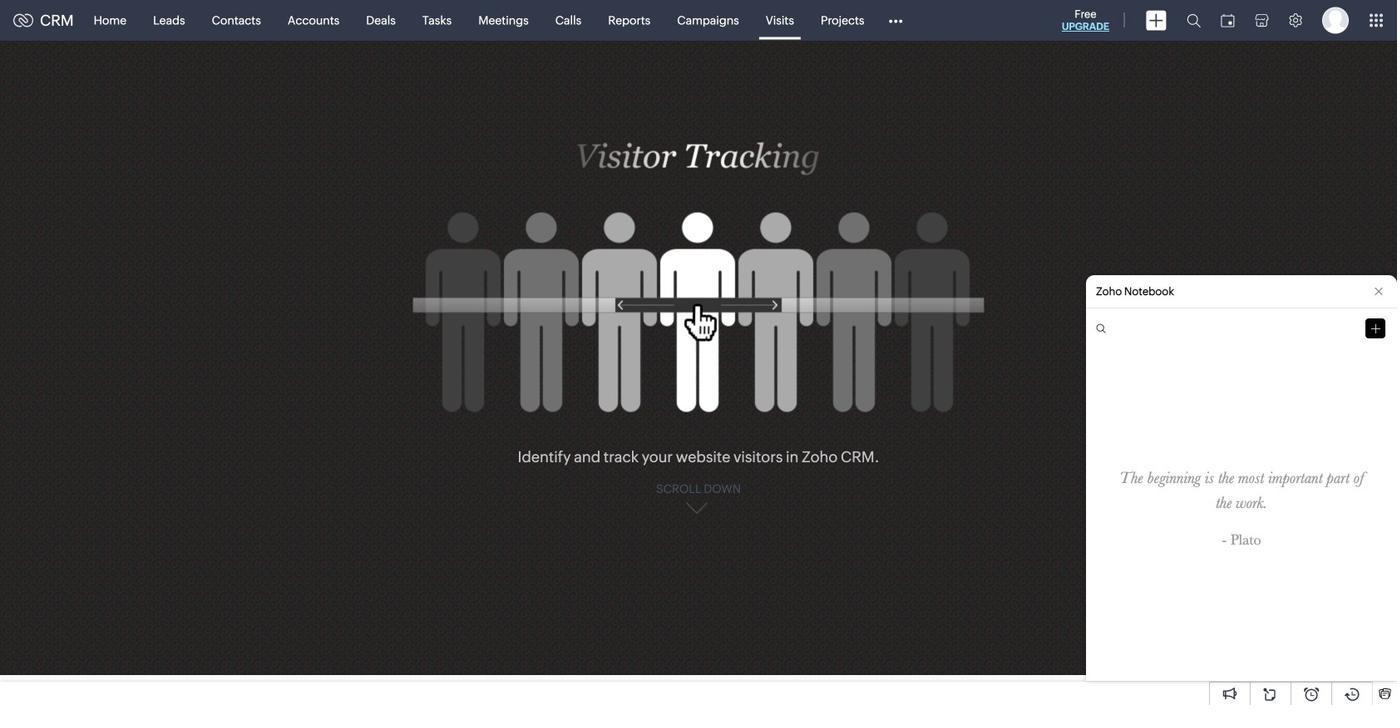 Task type: describe. For each thing, give the bounding box(es) containing it.
profile element
[[1312, 0, 1359, 40]]



Task type: locate. For each thing, give the bounding box(es) containing it.
calendar image
[[1221, 14, 1235, 27]]

create menu image
[[1146, 10, 1167, 30]]

logo image
[[13, 14, 33, 27]]

Other Modules field
[[878, 7, 914, 34]]

profile image
[[1322, 7, 1349, 34]]

search element
[[1177, 0, 1211, 41]]

search image
[[1187, 13, 1201, 27]]

create menu element
[[1136, 0, 1177, 40]]



Task type: vqa. For each thing, say whether or not it's contained in the screenshot.
the right By
no



